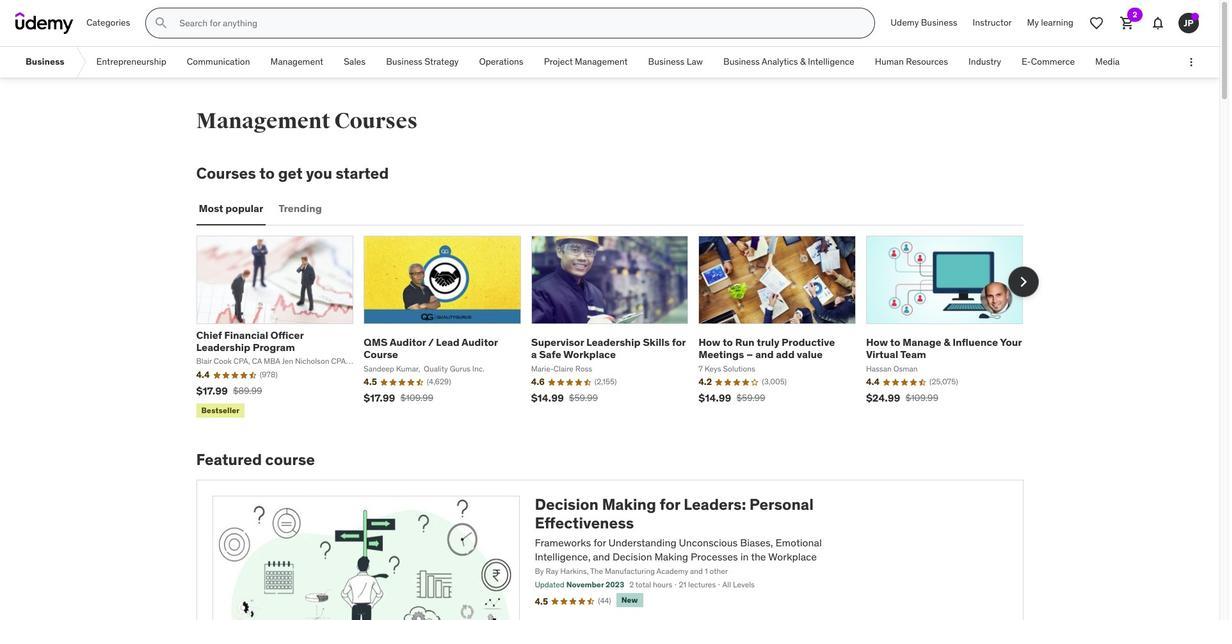 Task type: describe. For each thing, give the bounding box(es) containing it.
2 for 2
[[1133, 10, 1138, 19]]

communication link
[[177, 47, 260, 78]]

program
[[253, 341, 295, 354]]

to for manage
[[891, 336, 901, 349]]

harkins,
[[561, 566, 589, 576]]

financial
[[224, 329, 268, 341]]

popular
[[226, 202, 263, 215]]

workplace inside supervisor leadership skills for a safe workplace
[[564, 348, 616, 361]]

2 vertical spatial for
[[594, 536, 606, 549]]

arrow pointing to subcategory menu links image
[[75, 47, 86, 78]]

frameworks
[[535, 536, 591, 549]]

1 auditor from the left
[[390, 336, 426, 349]]

biases,
[[741, 536, 773, 549]]

wishlist image
[[1089, 15, 1105, 31]]

leadership inside chief financial officer leadership program
[[196, 341, 251, 354]]

business analytics & intelligence link
[[714, 47, 865, 78]]

(44)
[[598, 596, 611, 605]]

for inside supervisor leadership skills for a safe workplace
[[672, 336, 686, 349]]

4.5
[[535, 596, 548, 607]]

intelligence,
[[535, 550, 591, 563]]

shopping cart with 2 items image
[[1120, 15, 1136, 31]]

run
[[736, 336, 755, 349]]

to for run
[[723, 336, 733, 349]]

manufacturing
[[605, 566, 655, 576]]

business law link
[[638, 47, 714, 78]]

my learning link
[[1020, 8, 1082, 38]]

effectiveness
[[535, 513, 634, 533]]

0 vertical spatial courses
[[334, 108, 418, 135]]

project management link
[[534, 47, 638, 78]]

in
[[741, 550, 749, 563]]

personal
[[750, 495, 814, 514]]

manage
[[903, 336, 942, 349]]

productive
[[782, 336, 835, 349]]

2023
[[606, 580, 625, 589]]

commerce
[[1032, 56, 1075, 67]]

more subcategory menu links image
[[1186, 56, 1198, 69]]

business analytics & intelligence
[[724, 56, 855, 67]]

Search for anything text field
[[177, 12, 860, 34]]

1 vertical spatial for
[[660, 495, 681, 514]]

featured course
[[196, 450, 315, 470]]

project management
[[544, 56, 628, 67]]

1 vertical spatial and
[[593, 550, 610, 563]]

1 horizontal spatial decision
[[613, 550, 652, 563]]

virtual
[[867, 348, 899, 361]]

jp link
[[1174, 8, 1205, 38]]

course
[[265, 450, 315, 470]]

how to run truly productive meetings – and add value link
[[699, 336, 835, 361]]

leadership inside supervisor leadership skills for a safe workplace
[[587, 336, 641, 349]]

processes
[[691, 550, 738, 563]]

qms
[[364, 336, 388, 349]]

sales link
[[334, 47, 376, 78]]

truly
[[757, 336, 780, 349]]

management for management courses
[[196, 108, 331, 135]]

a
[[531, 348, 537, 361]]

you
[[306, 163, 332, 183]]

operations
[[479, 56, 524, 67]]

management courses
[[196, 108, 418, 135]]

entrepreneurship link
[[86, 47, 177, 78]]

project
[[544, 56, 573, 67]]

supervisor leadership skills for a safe workplace
[[531, 336, 686, 361]]

decision making for leaders: personal effectiveness frameworks for understanding unconscious biases, emotional intelligence, and decision making processes in the workplace by ray harkins, the manufacturing academy and 1 other
[[535, 495, 822, 576]]

0 vertical spatial &
[[801, 56, 806, 67]]

skills
[[643, 336, 670, 349]]

instructor
[[973, 17, 1012, 28]]

business link
[[15, 47, 75, 78]]

2 total hours
[[630, 580, 673, 589]]

udemy business link
[[883, 8, 966, 38]]

meetings
[[699, 348, 745, 361]]

to for get
[[260, 163, 275, 183]]

21
[[679, 580, 687, 589]]

learning
[[1042, 17, 1074, 28]]

ray
[[546, 566, 559, 576]]

business strategy
[[386, 56, 459, 67]]

how for how to run truly productive meetings – and add value
[[699, 336, 721, 349]]

0 vertical spatial making
[[602, 495, 657, 514]]

the
[[751, 550, 766, 563]]

e-commerce
[[1022, 56, 1075, 67]]

your
[[1001, 336, 1022, 349]]

team
[[901, 348, 927, 361]]

get
[[278, 163, 303, 183]]

1
[[705, 566, 708, 576]]

next image
[[1014, 272, 1034, 292]]

most popular button
[[196, 193, 266, 224]]

management for management
[[271, 56, 323, 67]]

0 horizontal spatial decision
[[535, 495, 599, 514]]

officer
[[271, 329, 304, 341]]

analytics
[[762, 56, 798, 67]]

by
[[535, 566, 544, 576]]

& inside "how to manage & influence your virtual team"
[[944, 336, 951, 349]]

all levels
[[723, 580, 755, 589]]

value
[[797, 348, 823, 361]]

the
[[591, 566, 603, 576]]

started
[[336, 163, 389, 183]]

my
[[1028, 17, 1039, 28]]

supervisor
[[531, 336, 584, 349]]

human resources link
[[865, 47, 959, 78]]

influence
[[953, 336, 999, 349]]



Task type: vqa. For each thing, say whether or not it's contained in the screenshot.
SALES
yes



Task type: locate. For each thing, give the bounding box(es) containing it.
updated
[[535, 580, 565, 589]]

business left strategy
[[386, 56, 423, 67]]

workplace right "safe"
[[564, 348, 616, 361]]

how left team
[[867, 336, 888, 349]]

submit search image
[[154, 15, 169, 31]]

and left 1
[[690, 566, 703, 576]]

1 horizontal spatial auditor
[[462, 336, 498, 349]]

–
[[747, 348, 753, 361]]

add
[[776, 348, 795, 361]]

you have alerts image
[[1192, 13, 1200, 20]]

most popular
[[199, 202, 263, 215]]

my learning
[[1028, 17, 1074, 28]]

business for business law
[[649, 56, 685, 67]]

human resources
[[875, 56, 949, 67]]

carousel element
[[196, 236, 1039, 420]]

lead
[[436, 336, 460, 349]]

0 horizontal spatial 2
[[630, 580, 634, 589]]

to left 'manage'
[[891, 336, 901, 349]]

1 how from the left
[[699, 336, 721, 349]]

& right analytics
[[801, 56, 806, 67]]

1 horizontal spatial to
[[723, 336, 733, 349]]

courses to get you started
[[196, 163, 389, 183]]

1 horizontal spatial and
[[690, 566, 703, 576]]

making up understanding
[[602, 495, 657, 514]]

0 horizontal spatial leadership
[[196, 341, 251, 354]]

decision up the manufacturing
[[613, 550, 652, 563]]

leadership left program
[[196, 341, 251, 354]]

course
[[364, 348, 398, 361]]

chief financial officer leadership program
[[196, 329, 304, 354]]

1 horizontal spatial leadership
[[587, 336, 641, 349]]

auditor left /
[[390, 336, 426, 349]]

business right udemy
[[922, 17, 958, 28]]

how for how to manage & influence your virtual team
[[867, 336, 888, 349]]

total
[[636, 580, 652, 589]]

2 left the notifications image
[[1133, 10, 1138, 19]]

1 horizontal spatial 2
[[1133, 10, 1138, 19]]

2 horizontal spatial to
[[891, 336, 901, 349]]

business strategy link
[[376, 47, 469, 78]]

business
[[922, 17, 958, 28], [26, 56, 64, 67], [386, 56, 423, 67], [649, 56, 685, 67], [724, 56, 760, 67]]

operations link
[[469, 47, 534, 78]]

for right skills
[[672, 336, 686, 349]]

industry
[[969, 56, 1002, 67]]

business left law
[[649, 56, 685, 67]]

1 vertical spatial courses
[[196, 163, 256, 183]]

all
[[723, 580, 731, 589]]

resources
[[906, 56, 949, 67]]

management left sales
[[271, 56, 323, 67]]

auditor right lead
[[462, 336, 498, 349]]

hours
[[653, 580, 673, 589]]

0 vertical spatial decision
[[535, 495, 599, 514]]

management
[[271, 56, 323, 67], [575, 56, 628, 67], [196, 108, 331, 135]]

for down effectiveness
[[594, 536, 606, 549]]

how to run truly productive meetings – and add value
[[699, 336, 835, 361]]

and
[[756, 348, 774, 361], [593, 550, 610, 563], [690, 566, 703, 576]]

how inside how to run truly productive meetings – and add value
[[699, 336, 721, 349]]

0 horizontal spatial &
[[801, 56, 806, 67]]

to inside how to run truly productive meetings – and add value
[[723, 336, 733, 349]]

1 vertical spatial 2
[[630, 580, 634, 589]]

& right 'manage'
[[944, 336, 951, 349]]

0 horizontal spatial how
[[699, 336, 721, 349]]

business left analytics
[[724, 56, 760, 67]]

media
[[1096, 56, 1120, 67]]

qms auditor / lead auditor course
[[364, 336, 498, 361]]

law
[[687, 56, 703, 67]]

2 left "total"
[[630, 580, 634, 589]]

21 lectures
[[679, 580, 716, 589]]

1 horizontal spatial workplace
[[769, 550, 817, 563]]

udemy image
[[15, 12, 74, 34]]

business inside 'link'
[[386, 56, 423, 67]]

media link
[[1086, 47, 1131, 78]]

jp
[[1184, 17, 1194, 29]]

notifications image
[[1151, 15, 1166, 31]]

1 vertical spatial decision
[[613, 550, 652, 563]]

how inside "how to manage & influence your virtual team"
[[867, 336, 888, 349]]

new
[[622, 595, 638, 605]]

lectures
[[689, 580, 716, 589]]

2 link
[[1113, 8, 1143, 38]]

leaders:
[[684, 495, 746, 514]]

&
[[801, 56, 806, 67], [944, 336, 951, 349]]

business for business analytics & intelligence
[[724, 56, 760, 67]]

trending
[[279, 202, 322, 215]]

2 vertical spatial and
[[690, 566, 703, 576]]

courses up started
[[334, 108, 418, 135]]

2 auditor from the left
[[462, 336, 498, 349]]

e-commerce link
[[1012, 47, 1086, 78]]

to left run
[[723, 336, 733, 349]]

for left leaders:
[[660, 495, 681, 514]]

0 horizontal spatial workplace
[[564, 348, 616, 361]]

management link
[[260, 47, 334, 78]]

intelligence
[[808, 56, 855, 67]]

1 vertical spatial making
[[655, 550, 689, 563]]

1 horizontal spatial &
[[944, 336, 951, 349]]

/
[[428, 336, 434, 349]]

featured
[[196, 450, 262, 470]]

2
[[1133, 10, 1138, 19], [630, 580, 634, 589]]

to left get
[[260, 163, 275, 183]]

understanding
[[609, 536, 677, 549]]

most
[[199, 202, 223, 215]]

entrepreneurship
[[96, 56, 166, 67]]

chief financial officer leadership program link
[[196, 329, 304, 354]]

academy
[[657, 566, 689, 576]]

e-
[[1022, 56, 1032, 67]]

0 horizontal spatial and
[[593, 550, 610, 563]]

business for business strategy
[[386, 56, 423, 67]]

0 vertical spatial workplace
[[564, 348, 616, 361]]

trending button
[[276, 193, 325, 224]]

updated november 2023
[[535, 580, 625, 589]]

decision up frameworks
[[535, 495, 599, 514]]

emotional
[[776, 536, 822, 549]]

0 horizontal spatial courses
[[196, 163, 256, 183]]

business left arrow pointing to subcategory menu links icon
[[26, 56, 64, 67]]

management up get
[[196, 108, 331, 135]]

making up academy
[[655, 550, 689, 563]]

safe
[[539, 348, 562, 361]]

communication
[[187, 56, 250, 67]]

1 vertical spatial &
[[944, 336, 951, 349]]

2 horizontal spatial and
[[756, 348, 774, 361]]

how to manage & influence your virtual team
[[867, 336, 1022, 361]]

supervisor leadership skills for a safe workplace link
[[531, 336, 686, 361]]

to
[[260, 163, 275, 183], [723, 336, 733, 349], [891, 336, 901, 349]]

2 how from the left
[[867, 336, 888, 349]]

1 horizontal spatial courses
[[334, 108, 418, 135]]

and inside how to run truly productive meetings – and add value
[[756, 348, 774, 361]]

to inside "how to manage & influence your virtual team"
[[891, 336, 901, 349]]

and right –
[[756, 348, 774, 361]]

business law
[[649, 56, 703, 67]]

0 horizontal spatial to
[[260, 163, 275, 183]]

0 vertical spatial 2
[[1133, 10, 1138, 19]]

0 vertical spatial and
[[756, 348, 774, 361]]

human
[[875, 56, 904, 67]]

decision
[[535, 495, 599, 514], [613, 550, 652, 563]]

1 vertical spatial workplace
[[769, 550, 817, 563]]

how left run
[[699, 336, 721, 349]]

1 horizontal spatial how
[[867, 336, 888, 349]]

courses up most popular
[[196, 163, 256, 183]]

2 for 2 total hours
[[630, 580, 634, 589]]

0 horizontal spatial auditor
[[390, 336, 426, 349]]

sales
[[344, 56, 366, 67]]

workplace inside decision making for leaders: personal effectiveness frameworks for understanding unconscious biases, emotional intelligence, and decision making processes in the workplace by ray harkins, the manufacturing academy and 1 other
[[769, 550, 817, 563]]

how to manage & influence your virtual team link
[[867, 336, 1022, 361]]

udemy
[[891, 17, 919, 28]]

workplace down emotional
[[769, 550, 817, 563]]

leadership left skills
[[587, 336, 641, 349]]

management right 'project'
[[575, 56, 628, 67]]

industry link
[[959, 47, 1012, 78]]

and up the
[[593, 550, 610, 563]]

0 vertical spatial for
[[672, 336, 686, 349]]



